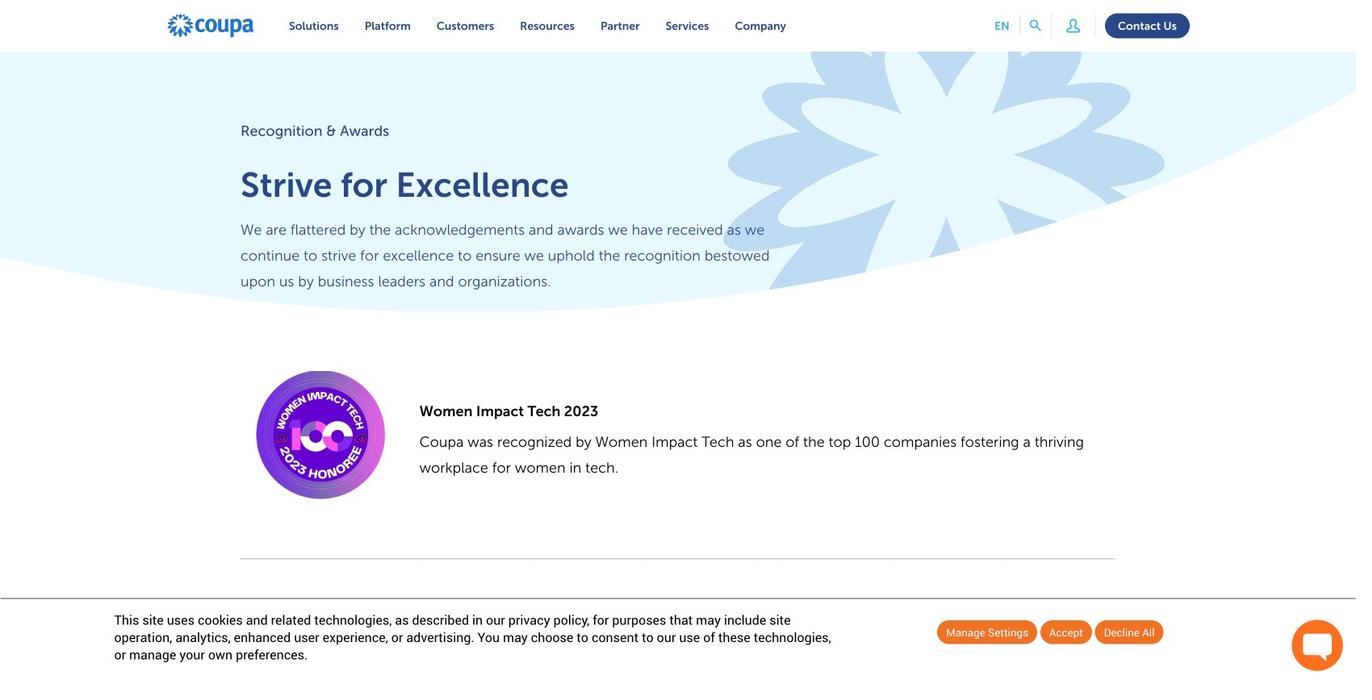 Task type: describe. For each thing, give the bounding box(es) containing it.
mag glass image
[[1030, 20, 1042, 32]]



Task type: locate. For each thing, give the bounding box(es) containing it.
platform_user_centric image
[[1062, 14, 1085, 37]]

ecovadis coupa 2024 image
[[256, 607, 385, 685]]

women impact tech 2023 coupa image
[[256, 371, 385, 501]]

home image
[[166, 13, 255, 39]]



Task type: vqa. For each thing, say whether or not it's contained in the screenshot.
the Home Image
yes



